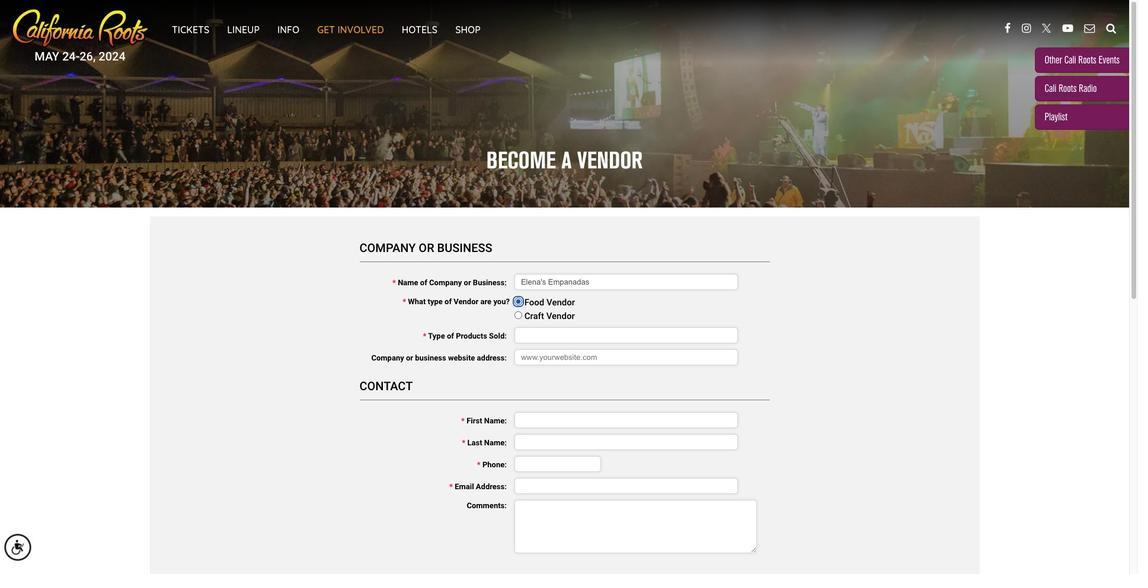 Task type: describe. For each thing, give the bounding box(es) containing it.
site search image
[[1107, 23, 1117, 34]]

x (twitter) image
[[1043, 24, 1052, 33]]

california roots festival image
[[9, 6, 151, 50]]

california roots festival on instagram - opens in new window image
[[1022, 23, 1032, 34]]

california roots festival on youtube - opens in new window image
[[1063, 23, 1074, 34]]

sign-up - opens in new window image
[[1085, 23, 1096, 34]]

california roots festival on facebook - opens in new window image
[[1005, 23, 1011, 34]]

www.yourwebsite.com text field
[[515, 349, 738, 365]]



Task type: locate. For each thing, give the bounding box(es) containing it.
None text field
[[515, 274, 738, 290], [515, 327, 738, 343], [515, 500, 757, 553], [515, 274, 738, 290], [515, 327, 738, 343], [515, 500, 757, 553]]

None text field
[[515, 412, 738, 428], [515, 434, 738, 450], [515, 412, 738, 428], [515, 434, 738, 450]]

None radio
[[515, 311, 522, 319]]

None radio
[[515, 298, 522, 305]]

None telephone field
[[515, 456, 601, 472]]

None email field
[[515, 478, 738, 494]]

main content
[[150, 216, 980, 574]]



